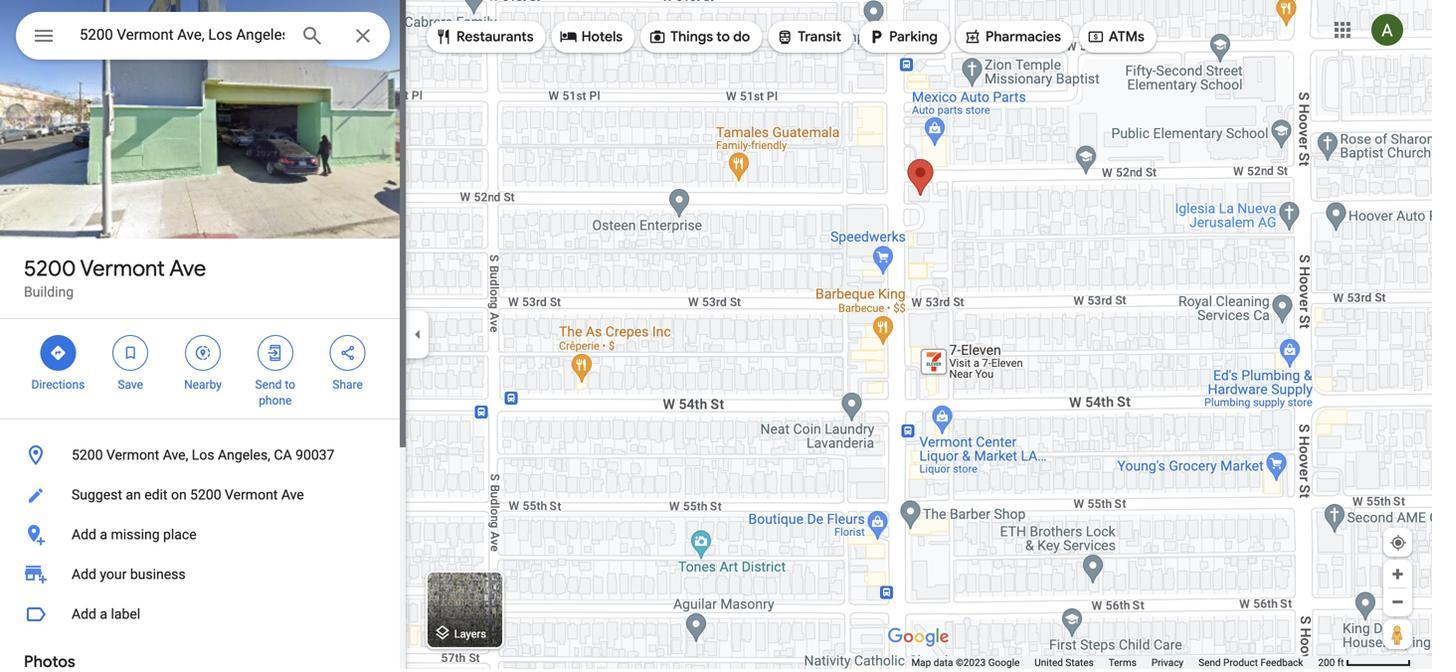 Task type: vqa. For each thing, say whether or not it's contained in the screenshot.
5200 for Ave
yes



Task type: describe. For each thing, give the bounding box(es) containing it.
label
[[111, 606, 140, 623]]

 restaurants
[[435, 26, 534, 48]]

ave,
[[163, 447, 188, 464]]

5200 vermont ave main content
[[0, 0, 406, 669]]


[[776, 26, 794, 48]]

layers
[[454, 628, 486, 640]]

200
[[1319, 657, 1335, 669]]

ca
[[274, 447, 292, 464]]

90037
[[296, 447, 335, 464]]

send for send product feedback
[[1199, 657, 1221, 669]]

zoom in image
[[1391, 567, 1406, 582]]


[[1087, 26, 1105, 48]]

add a missing place
[[72, 527, 197, 543]]

collapse side panel image
[[407, 324, 429, 346]]

 parking
[[868, 26, 938, 48]]

nearby
[[184, 378, 222, 392]]

google account: angela cha  
(angela.cha@adept.ai) image
[[1372, 14, 1404, 46]]

 hotels
[[560, 26, 623, 48]]

on
[[171, 487, 187, 503]]

terms button
[[1109, 657, 1137, 669]]

add a missing place button
[[0, 515, 406, 555]]

a for missing
[[100, 527, 107, 543]]

an
[[126, 487, 141, 503]]

angeles,
[[218, 447, 271, 464]]

 search field
[[16, 12, 390, 64]]

product
[[1224, 657, 1258, 669]]

do
[[733, 28, 750, 46]]

actions for 5200 vermont ave region
[[0, 319, 406, 419]]

states
[[1066, 657, 1094, 669]]

phone
[[259, 394, 292, 408]]

terms
[[1109, 657, 1137, 669]]

none field inside 5200 vermont ave, los angeles, ca 90037 field
[[80, 23, 285, 47]]

200 ft
[[1319, 657, 1344, 669]]

2 vertical spatial vermont
[[225, 487, 278, 503]]

los
[[192, 447, 214, 464]]

google
[[989, 657, 1020, 669]]

united states button
[[1035, 657, 1094, 669]]

feedback
[[1261, 657, 1304, 669]]

atms
[[1109, 28, 1145, 46]]

to inside  things to do
[[717, 28, 730, 46]]

suggest
[[72, 487, 122, 503]]

5200 for ave,
[[72, 447, 103, 464]]

 things to do
[[649, 26, 750, 48]]

send to phone
[[255, 378, 295, 408]]


[[266, 342, 284, 364]]

ft
[[1338, 657, 1344, 669]]

5200 for ave
[[24, 255, 76, 283]]

united states
[[1035, 657, 1094, 669]]

 button
[[16, 12, 72, 64]]

send for send to phone
[[255, 378, 282, 392]]

privacy button
[[1152, 657, 1184, 669]]

united
[[1035, 657, 1063, 669]]

 pharmacies
[[964, 26, 1061, 48]]

share
[[333, 378, 363, 392]]

5200 vermont ave, los angeles, ca 90037 button
[[0, 436, 406, 476]]

edit
[[144, 487, 168, 503]]


[[868, 26, 885, 48]]



Task type: locate. For each thing, give the bounding box(es) containing it.

[[435, 26, 453, 48]]

ave
[[169, 255, 206, 283], [281, 487, 304, 503]]

directions
[[31, 378, 85, 392]]

add for add your business
[[72, 567, 96, 583]]

add your business
[[72, 567, 186, 583]]

2 add from the top
[[72, 567, 96, 583]]

5200 vermont ave, los angeles, ca 90037
[[72, 447, 335, 464]]

ave up ''
[[169, 255, 206, 283]]

add left 'your'
[[72, 567, 96, 583]]

things
[[671, 28, 713, 46]]

add your business link
[[0, 555, 406, 595]]

0 vertical spatial a
[[100, 527, 107, 543]]

send up "phone"
[[255, 378, 282, 392]]

vermont for ave,
[[106, 447, 159, 464]]

2 vertical spatial 5200
[[190, 487, 221, 503]]

1 vertical spatial 5200
[[72, 447, 103, 464]]

footer
[[912, 657, 1319, 669]]

add
[[72, 527, 96, 543], [72, 567, 96, 583], [72, 606, 96, 623]]

0 vertical spatial send
[[255, 378, 282, 392]]

pharmacies
[[986, 28, 1061, 46]]

0 vertical spatial vermont
[[80, 255, 165, 283]]

1 horizontal spatial to
[[717, 28, 730, 46]]

send left product
[[1199, 657, 1221, 669]]


[[194, 342, 212, 364]]

footer inside google maps element
[[912, 657, 1319, 669]]


[[964, 26, 982, 48]]

a for label
[[100, 606, 107, 623]]

your
[[100, 567, 127, 583]]


[[49, 342, 67, 364]]

parking
[[889, 28, 938, 46]]

200 ft button
[[1319, 657, 1412, 669]]

vermont up 
[[80, 255, 165, 283]]


[[649, 26, 667, 48]]

a
[[100, 527, 107, 543], [100, 606, 107, 623]]

zoom out image
[[1391, 595, 1406, 610]]

show street view coverage image
[[1384, 620, 1413, 650]]

building
[[24, 284, 74, 300]]

google maps element
[[0, 0, 1433, 669]]

1 a from the top
[[100, 527, 107, 543]]

1 vertical spatial to
[[285, 378, 295, 392]]

to up "phone"
[[285, 378, 295, 392]]

to left 'do'
[[717, 28, 730, 46]]


[[122, 342, 139, 364]]

5200 up suggest
[[72, 447, 103, 464]]

add a label
[[72, 606, 140, 623]]

2 a from the top
[[100, 606, 107, 623]]

1 vertical spatial add
[[72, 567, 96, 583]]

ave inside 5200 vermont ave building
[[169, 255, 206, 283]]

suggest an edit on 5200 vermont ave button
[[0, 476, 406, 515]]

map
[[912, 657, 931, 669]]

suggest an edit on 5200 vermont ave
[[72, 487, 304, 503]]

None field
[[80, 23, 285, 47]]

©2023
[[956, 657, 986, 669]]

1 vertical spatial a
[[100, 606, 107, 623]]

vermont
[[80, 255, 165, 283], [106, 447, 159, 464], [225, 487, 278, 503]]

1 vertical spatial ave
[[281, 487, 304, 503]]

0 horizontal spatial to
[[285, 378, 295, 392]]

add for add a missing place
[[72, 527, 96, 543]]

a left label
[[100, 606, 107, 623]]

send
[[255, 378, 282, 392], [1199, 657, 1221, 669]]

5200 inside 5200 vermont ave building
[[24, 255, 76, 283]]

5200 Vermont Ave, Los Angeles, CA 90037 field
[[16, 12, 390, 60]]

0 vertical spatial to
[[717, 28, 730, 46]]

0 vertical spatial 5200
[[24, 255, 76, 283]]

3 add from the top
[[72, 606, 96, 623]]

0 horizontal spatial ave
[[169, 255, 206, 283]]

to
[[717, 28, 730, 46], [285, 378, 295, 392]]

add for add a label
[[72, 606, 96, 623]]

0 vertical spatial add
[[72, 527, 96, 543]]

1 horizontal spatial ave
[[281, 487, 304, 503]]

5200 right on
[[190, 487, 221, 503]]

to inside send to phone
[[285, 378, 295, 392]]

1 add from the top
[[72, 527, 96, 543]]

1 vertical spatial vermont
[[106, 447, 159, 464]]

5200
[[24, 255, 76, 283], [72, 447, 103, 464], [190, 487, 221, 503]]

footer containing map data ©2023 google
[[912, 657, 1319, 669]]

0 vertical spatial ave
[[169, 255, 206, 283]]


[[339, 342, 357, 364]]


[[32, 21, 56, 50]]

transit
[[798, 28, 842, 46]]

5200 up the building
[[24, 255, 76, 283]]

1 vertical spatial send
[[1199, 657, 1221, 669]]

1 horizontal spatial send
[[1199, 657, 1221, 669]]

send product feedback
[[1199, 657, 1304, 669]]

add left label
[[72, 606, 96, 623]]

place
[[163, 527, 197, 543]]

missing
[[111, 527, 160, 543]]

data
[[934, 657, 953, 669]]

business
[[130, 567, 186, 583]]

privacy
[[1152, 657, 1184, 669]]

0 horizontal spatial send
[[255, 378, 282, 392]]

add a label button
[[0, 595, 406, 635]]

a left missing
[[100, 527, 107, 543]]

send product feedback button
[[1199, 657, 1304, 669]]

map data ©2023 google
[[912, 657, 1020, 669]]

2 vertical spatial add
[[72, 606, 96, 623]]

 atms
[[1087, 26, 1145, 48]]

 transit
[[776, 26, 842, 48]]

vermont up an
[[106, 447, 159, 464]]

save
[[118, 378, 143, 392]]

send inside send to phone
[[255, 378, 282, 392]]

ave inside button
[[281, 487, 304, 503]]

hotels
[[582, 28, 623, 46]]

show your location image
[[1390, 534, 1408, 552]]

ave down ca
[[281, 487, 304, 503]]

vermont for ave
[[80, 255, 165, 283]]

vermont down "angeles,"
[[225, 487, 278, 503]]

add down suggest
[[72, 527, 96, 543]]

send inside button
[[1199, 657, 1221, 669]]


[[560, 26, 578, 48]]

restaurants
[[457, 28, 534, 46]]

vermont inside 5200 vermont ave building
[[80, 255, 165, 283]]

5200 vermont ave building
[[24, 255, 206, 300]]



